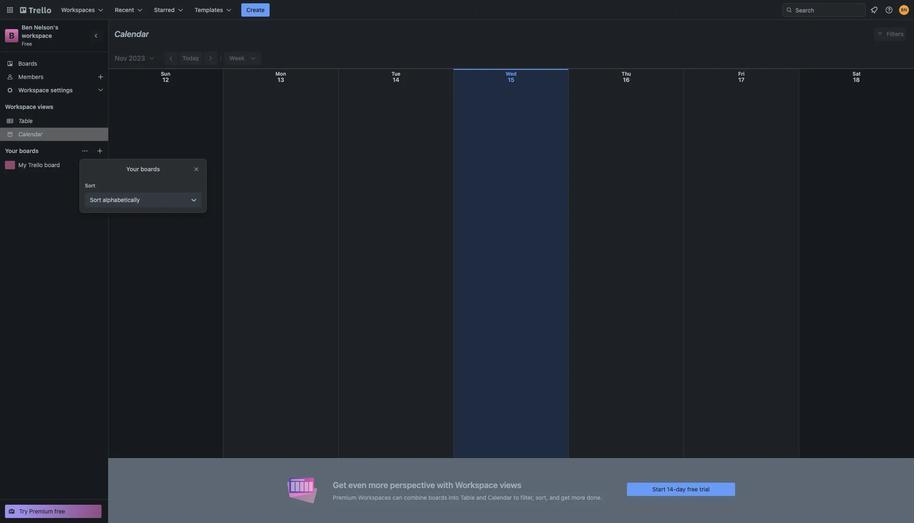 Task type: vqa. For each thing, say whether or not it's contained in the screenshot.
Manage preferences button
no



Task type: locate. For each thing, give the bounding box(es) containing it.
boards
[[19, 147, 39, 154], [141, 166, 160, 173], [429, 494, 447, 501]]

workspace up into on the bottom of the page
[[455, 481, 498, 490]]

with
[[437, 481, 454, 490]]

Search field
[[793, 4, 866, 16]]

sun
[[161, 71, 170, 77]]

2 vertical spatial boards
[[429, 494, 447, 501]]

0 horizontal spatial and
[[477, 494, 487, 501]]

0 vertical spatial free
[[688, 486, 698, 493]]

1 vertical spatial free
[[55, 508, 65, 515]]

can
[[393, 494, 403, 501]]

14
[[393, 76, 400, 83]]

premium inside button
[[29, 508, 53, 515]]

your boards menu image
[[82, 148, 88, 154]]

free inside button
[[55, 508, 65, 515]]

0 vertical spatial calendar
[[114, 29, 149, 39]]

members link
[[0, 70, 108, 84]]

views down workspace settings
[[38, 103, 53, 110]]

1 vertical spatial sort
[[90, 197, 101, 204]]

1 horizontal spatial calendar
[[114, 29, 149, 39]]

0 horizontal spatial premium
[[29, 508, 53, 515]]

starred
[[154, 6, 175, 13]]

0 vertical spatial boards
[[19, 147, 39, 154]]

and right into on the bottom of the page
[[477, 494, 487, 501]]

into
[[449, 494, 459, 501]]

recent
[[115, 6, 134, 13]]

start 14-day free trial link
[[627, 483, 736, 496]]

1 horizontal spatial more
[[572, 494, 586, 501]]

boards inside the "get even more perspective with workspace views premium workspaces can combine boards into table and calendar to filter, sort, and get more done."
[[429, 494, 447, 501]]

get
[[562, 494, 570, 501]]

0 horizontal spatial table
[[18, 117, 33, 124]]

workspace navigation collapse icon image
[[91, 30, 102, 42]]

sort up sort alphabetically
[[85, 183, 95, 189]]

more
[[369, 481, 388, 490], [572, 494, 586, 501]]

more right get
[[572, 494, 586, 501]]

1 horizontal spatial views
[[500, 481, 522, 490]]

1 vertical spatial premium
[[29, 508, 53, 515]]

your boards up alphabetically
[[126, 166, 160, 173]]

thu
[[622, 71, 631, 77]]

table right into on the bottom of the page
[[461, 494, 475, 501]]

week
[[230, 55, 245, 62]]

0 horizontal spatial views
[[38, 103, 53, 110]]

17
[[739, 76, 745, 83]]

2 and from the left
[[550, 494, 560, 501]]

2023
[[129, 55, 145, 62]]

your
[[5, 147, 18, 154], [126, 166, 139, 173]]

sort for sort
[[85, 183, 95, 189]]

try premium free
[[19, 508, 65, 515]]

1 vertical spatial more
[[572, 494, 586, 501]]

0 vertical spatial more
[[369, 481, 388, 490]]

ben
[[22, 24, 32, 31]]

18
[[854, 76, 860, 83]]

ben nelson's workspace free
[[22, 24, 60, 47]]

ben nelson (bennelson96) image
[[900, 5, 910, 15]]

1 vertical spatial your
[[126, 166, 139, 173]]

table down workspace views
[[18, 117, 33, 124]]

add board image
[[97, 148, 103, 154]]

to
[[514, 494, 519, 501]]

0 horizontal spatial more
[[369, 481, 388, 490]]

your boards up my
[[5, 147, 39, 154]]

premium inside the "get even more perspective with workspace views premium workspaces can combine boards into table and calendar to filter, sort, and get more done."
[[333, 494, 357, 501]]

workspace settings button
[[0, 84, 108, 97]]

b link
[[5, 29, 18, 42]]

sort
[[85, 183, 95, 189], [90, 197, 101, 204]]

table link
[[18, 117, 103, 125]]

1 horizontal spatial your boards
[[126, 166, 160, 173]]

workspace for workspace settings
[[18, 87, 49, 94]]

0 vertical spatial your
[[5, 147, 18, 154]]

0 vertical spatial workspace
[[18, 87, 49, 94]]

workspaces
[[61, 6, 95, 13], [358, 494, 391, 501]]

calendar
[[114, 29, 149, 39], [18, 131, 42, 138], [488, 494, 512, 501]]

calendar left to
[[488, 494, 512, 501]]

workspace
[[18, 87, 49, 94], [5, 103, 36, 110], [455, 481, 498, 490]]

get even more perspective with workspace views premium workspaces can combine boards into table and calendar to filter, sort, and get more done.
[[333, 481, 602, 501]]

calendar inside the "get even more perspective with workspace views premium workspaces can combine boards into table and calendar to filter, sort, and get more done."
[[488, 494, 512, 501]]

boards link
[[0, 57, 108, 70]]

1 horizontal spatial your
[[126, 166, 139, 173]]

mon
[[276, 71, 286, 77]]

sort,
[[536, 494, 548, 501]]

1 horizontal spatial free
[[688, 486, 698, 493]]

2 vertical spatial calendar
[[488, 494, 512, 501]]

1 vertical spatial views
[[500, 481, 522, 490]]

combine
[[404, 494, 427, 501]]

nov
[[115, 55, 127, 62]]

sort left alphabetically
[[90, 197, 101, 204]]

0 horizontal spatial free
[[55, 508, 65, 515]]

free
[[22, 41, 32, 47]]

my trello board link
[[18, 161, 103, 169]]

views inside the "get even more perspective with workspace views premium workspaces can combine boards into table and calendar to filter, sort, and get more done."
[[500, 481, 522, 490]]

tue
[[392, 71, 401, 77]]

templates button
[[190, 3, 236, 17]]

1 horizontal spatial premium
[[333, 494, 357, 501]]

workspaces up workspace navigation collapse icon
[[61, 6, 95, 13]]

your inside your boards with 1 items element
[[5, 147, 18, 154]]

even
[[349, 481, 367, 490]]

0 vertical spatial views
[[38, 103, 53, 110]]

workspace down members at the left
[[18, 87, 49, 94]]

workspaces down even
[[358, 494, 391, 501]]

b
[[9, 31, 14, 40]]

Calendar text field
[[114, 26, 149, 42]]

2 horizontal spatial calendar
[[488, 494, 512, 501]]

more right even
[[369, 481, 388, 490]]

1 vertical spatial workspace
[[5, 103, 36, 110]]

try
[[19, 508, 28, 515]]

0 horizontal spatial your boards
[[5, 147, 39, 154]]

views up to
[[500, 481, 522, 490]]

15
[[508, 76, 515, 83]]

0 vertical spatial workspaces
[[61, 6, 95, 13]]

workspace
[[22, 32, 52, 39]]

0 vertical spatial sort
[[85, 183, 95, 189]]

workspace settings
[[18, 87, 73, 94]]

0 horizontal spatial calendar
[[18, 131, 42, 138]]

workspace down workspace settings
[[5, 103, 36, 110]]

and
[[477, 494, 487, 501], [550, 494, 560, 501]]

14-
[[668, 486, 677, 493]]

start
[[653, 486, 666, 493]]

premium right try
[[29, 508, 53, 515]]

2 vertical spatial workspace
[[455, 481, 498, 490]]

day
[[677, 486, 686, 493]]

workspace inside popup button
[[18, 87, 49, 94]]

premium down get on the left
[[333, 494, 357, 501]]

today
[[183, 55, 199, 62]]

your boards
[[5, 147, 39, 154], [126, 166, 160, 173]]

1 vertical spatial boards
[[141, 166, 160, 173]]

calendar up your boards with 1 items element
[[18, 131, 42, 138]]

0 horizontal spatial workspaces
[[61, 6, 95, 13]]

free right 'day'
[[688, 486, 698, 493]]

recent button
[[110, 3, 148, 17]]

1 vertical spatial calendar
[[18, 131, 42, 138]]

premium
[[333, 494, 357, 501], [29, 508, 53, 515]]

free
[[688, 486, 698, 493], [55, 508, 65, 515]]

0 vertical spatial premium
[[333, 494, 357, 501]]

1 horizontal spatial boards
[[141, 166, 160, 173]]

fri
[[739, 71, 745, 77]]

1 horizontal spatial workspaces
[[358, 494, 391, 501]]

get
[[333, 481, 347, 490]]

calendar down the recent popup button
[[114, 29, 149, 39]]

1 horizontal spatial table
[[461, 494, 475, 501]]

table
[[18, 117, 33, 124], [461, 494, 475, 501]]

1 horizontal spatial and
[[550, 494, 560, 501]]

and left get
[[550, 494, 560, 501]]

0 horizontal spatial your
[[5, 147, 18, 154]]

1 vertical spatial workspaces
[[358, 494, 391, 501]]

2 horizontal spatial boards
[[429, 494, 447, 501]]

1 vertical spatial table
[[461, 494, 475, 501]]

free right try
[[55, 508, 65, 515]]

views
[[38, 103, 53, 110], [500, 481, 522, 490]]



Task type: describe. For each thing, give the bounding box(es) containing it.
trial
[[700, 486, 710, 493]]

create button
[[241, 3, 270, 17]]

0 vertical spatial your boards
[[5, 147, 39, 154]]

nov 2023 button
[[112, 52, 155, 65]]

ben nelson's workspace link
[[22, 24, 60, 39]]

templates
[[195, 6, 223, 13]]

week button
[[225, 52, 261, 65]]

my
[[18, 162, 26, 169]]

create
[[246, 6, 265, 13]]

trello
[[28, 162, 43, 169]]

sort alphabetically
[[90, 197, 140, 204]]

open information menu image
[[886, 6, 894, 14]]

boards
[[18, 60, 37, 67]]

board
[[44, 162, 60, 169]]

calendar inside 'link'
[[18, 131, 42, 138]]

workspaces button
[[56, 3, 108, 17]]

settings
[[51, 87, 73, 94]]

starred button
[[149, 3, 188, 17]]

calendar link
[[18, 130, 103, 139]]

members
[[18, 73, 44, 80]]

sort for sort alphabetically
[[90, 197, 101, 204]]

nelson's
[[34, 24, 58, 31]]

perspective
[[390, 481, 435, 490]]

today button
[[179, 52, 202, 65]]

12
[[163, 76, 169, 83]]

filters
[[887, 30, 904, 37]]

16
[[623, 76, 630, 83]]

0 vertical spatial table
[[18, 117, 33, 124]]

workspaces inside workspaces popup button
[[61, 6, 95, 13]]

workspace inside the "get even more perspective with workspace views premium workspaces can combine boards into table and calendar to filter, sort, and get more done."
[[455, 481, 498, 490]]

0 horizontal spatial boards
[[19, 147, 39, 154]]

done.
[[587, 494, 602, 501]]

filters button
[[875, 27, 907, 41]]

workspace views
[[5, 103, 53, 110]]

filter,
[[521, 494, 534, 501]]

alphabetically
[[103, 197, 140, 204]]

back to home image
[[20, 3, 51, 17]]

your boards with 1 items element
[[5, 146, 77, 156]]

sat
[[853, 71, 861, 77]]

1 vertical spatial your boards
[[126, 166, 160, 173]]

table inside the "get even more perspective with workspace views premium workspaces can combine boards into table and calendar to filter, sort, and get more done."
[[461, 494, 475, 501]]

try premium free button
[[5, 505, 102, 519]]

wed
[[506, 71, 517, 77]]

primary element
[[0, 0, 915, 20]]

close popover image
[[193, 166, 200, 173]]

nov 2023
[[115, 55, 145, 62]]

start 14-day free trial
[[653, 486, 710, 493]]

workspace for workspace views
[[5, 103, 36, 110]]

my trello board
[[18, 162, 60, 169]]

0 notifications image
[[870, 5, 880, 15]]

search image
[[786, 7, 793, 13]]

13
[[278, 76, 284, 83]]

1 and from the left
[[477, 494, 487, 501]]

workspaces inside the "get even more perspective with workspace views premium workspaces can combine boards into table and calendar to filter, sort, and get more done."
[[358, 494, 391, 501]]



